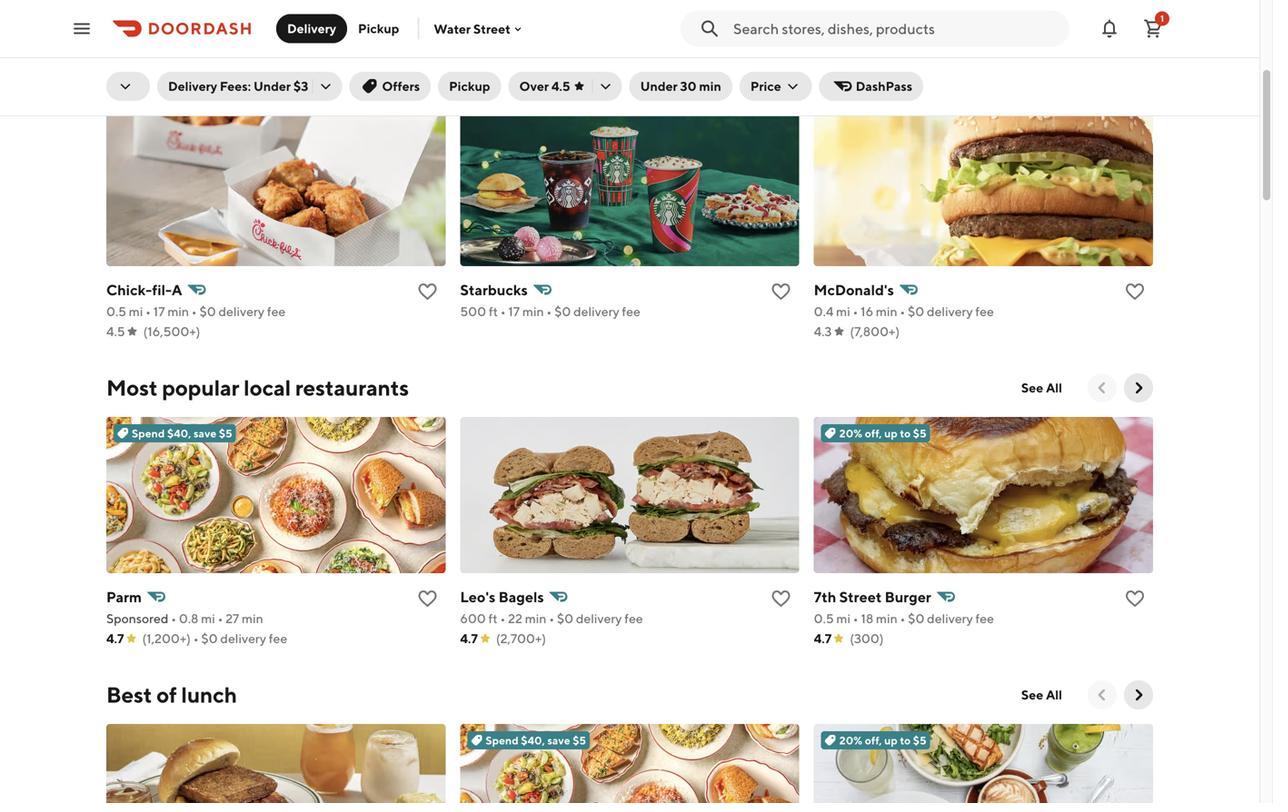 Task type: locate. For each thing, give the bounding box(es) containing it.
lunch
[[181, 682, 237, 708]]

1 vertical spatial spend
[[486, 734, 519, 747]]

click to add this store to your saved list image
[[417, 281, 438, 303], [417, 588, 438, 610], [770, 588, 792, 610]]

all
[[1046, 380, 1062, 395], [1046, 688, 1062, 703]]

0 vertical spatial street
[[473, 21, 511, 36]]

1 horizontal spatial $40,
[[521, 734, 545, 747]]

17 down the starbucks
[[508, 304, 520, 319]]

street
[[473, 21, 511, 36], [839, 589, 882, 606]]

sponsored • 0.8 mi • 27 min
[[106, 611, 263, 626]]

see left previous button of carousel image on the right bottom
[[1021, 688, 1044, 703]]

delivery
[[287, 21, 336, 36], [168, 79, 217, 94]]

1 horizontal spatial 4.5
[[552, 79, 570, 94]]

national
[[106, 68, 193, 94]]

mi
[[129, 304, 143, 319], [836, 304, 850, 319], [201, 611, 215, 626], [837, 611, 851, 626]]

min for leo's bagels
[[525, 611, 547, 626]]

see all link
[[1011, 374, 1073, 403], [1011, 681, 1073, 710]]

2 off, from the top
[[865, 734, 882, 747]]

$​0 for leo's bagels
[[557, 611, 574, 626]]

1 vertical spatial street
[[839, 589, 882, 606]]

click to add this store to your saved list image left the starbucks
[[417, 281, 438, 303]]

0 vertical spatial 0.5
[[106, 304, 126, 319]]

see all
[[1021, 380, 1062, 395], [1021, 688, 1062, 703]]

see all for most popular local restaurants
[[1021, 380, 1062, 395]]

4.7 down "sponsored"
[[106, 631, 124, 646]]

0 vertical spatial to
[[900, 427, 911, 440]]

over 4.5
[[519, 79, 570, 94]]

1 horizontal spatial delivery
[[287, 21, 336, 36]]

min right 27
[[242, 611, 263, 626]]

17 for chick-fil-a
[[153, 304, 165, 319]]

1 horizontal spatial save
[[547, 734, 570, 747]]

min down the starbucks
[[523, 304, 544, 319]]

17 down fil-
[[153, 304, 165, 319]]

1 vertical spatial spend $40, save $5
[[486, 734, 586, 747]]

0 horizontal spatial delivery
[[168, 79, 217, 94]]

next button of carousel image for most popular local restaurants
[[1130, 379, 1148, 397]]

2 4.7 from the left
[[460, 631, 478, 646]]

price
[[751, 79, 781, 94]]

(7,800+)
[[850, 324, 900, 339]]

17 for starbucks
[[508, 304, 520, 319]]

spend $40, save $5
[[132, 427, 232, 440], [486, 734, 586, 747]]

chick-
[[106, 281, 152, 299]]

$​0
[[199, 304, 216, 319], [554, 304, 571, 319], [908, 304, 925, 319], [557, 611, 574, 626], [908, 611, 925, 626]]

$​0 right 22 at left bottom
[[557, 611, 574, 626]]

1 vertical spatial all
[[1046, 688, 1062, 703]]

$​0 right 500
[[554, 304, 571, 319]]

1 see all from the top
[[1021, 380, 1062, 395]]

mi left "18"
[[837, 611, 851, 626]]

1 20% off, up to $5 from the top
[[840, 427, 927, 440]]

spend
[[132, 427, 165, 440], [486, 734, 519, 747]]

0 horizontal spatial spend $40, save $5
[[132, 427, 232, 440]]

click to add this store to your saved list image for mcdonald's
[[1124, 281, 1146, 303]]

delivery for 7th street burger
[[927, 611, 973, 626]]

0 vertical spatial pickup button
[[347, 14, 410, 43]]

0 vertical spatial 4.5
[[552, 79, 570, 94]]

1 ft from the top
[[489, 304, 498, 319]]

fee for 7th street burger
[[976, 611, 994, 626]]

1 vertical spatial off,
[[865, 734, 882, 747]]

dashpass
[[856, 79, 913, 94]]

up
[[884, 427, 898, 440], [884, 734, 898, 747]]

next button of carousel image right previous button of carousel icon
[[1130, 379, 1148, 397]]

1 vertical spatial 0.5
[[814, 611, 834, 626]]

0.5 mi • 18 min • $​0 delivery fee
[[814, 611, 994, 626]]

2 see all link from the top
[[1011, 681, 1073, 710]]

2 ft from the top
[[489, 611, 498, 626]]

1 horizontal spatial spend $40, save $5
[[486, 734, 586, 747]]

1 horizontal spatial 4.7
[[460, 631, 478, 646]]

1 horizontal spatial under
[[640, 79, 678, 94]]

$​0 up the "(16,500+)"
[[199, 304, 216, 319]]

• right 22 at left bottom
[[549, 611, 554, 626]]

national favorites link
[[106, 66, 284, 95]]

4 items, open order cart image
[[1142, 18, 1164, 40]]

see all left previous button of carousel icon
[[1021, 380, 1062, 395]]

4.7 for leo's bagels
[[460, 631, 478, 646]]

pickup up offers button on the left
[[358, 21, 399, 36]]

0 horizontal spatial street
[[473, 21, 511, 36]]

1 horizontal spatial 17
[[508, 304, 520, 319]]

click to add this store to your saved list image for starbucks
[[417, 281, 438, 303]]

1 vertical spatial 20% off, up to $5
[[840, 734, 927, 747]]

1 vertical spatial pickup
[[449, 79, 490, 94]]

see
[[1021, 380, 1044, 395], [1021, 688, 1044, 703]]

min right 16 at the top right of page
[[876, 304, 898, 319]]

click to add this store to your saved list image for starbucks
[[770, 281, 792, 303]]

fil-
[[152, 281, 172, 299]]

delivery for delivery
[[287, 21, 336, 36]]

0 horizontal spatial 4.5
[[106, 324, 125, 339]]

fees:
[[220, 79, 251, 94]]

starbucks
[[460, 281, 528, 299]]

0.5 down the 7th
[[814, 611, 834, 626]]

ft for starbucks
[[489, 304, 498, 319]]

0 vertical spatial 20% off, up to $5
[[840, 427, 927, 440]]

next button of carousel image right previous button of carousel image on the right bottom
[[1130, 686, 1148, 704]]

1 horizontal spatial pickup
[[449, 79, 490, 94]]

ft right 500
[[489, 304, 498, 319]]

0 vertical spatial spend
[[132, 427, 165, 440]]

next button of carousel image
[[1130, 379, 1148, 397], [1130, 686, 1148, 704]]

mi down chick-
[[129, 304, 143, 319]]

0 horizontal spatial 4.7
[[106, 631, 124, 646]]

• left $0
[[193, 631, 199, 646]]

min
[[699, 79, 722, 94], [168, 304, 189, 319], [523, 304, 544, 319], [876, 304, 898, 319], [242, 611, 263, 626], [525, 611, 547, 626], [876, 611, 898, 626]]

delivery for mcdonald's
[[927, 304, 973, 319]]

0 horizontal spatial $40,
[[167, 427, 191, 440]]

17
[[153, 304, 165, 319], [508, 304, 520, 319]]

1 to from the top
[[900, 427, 911, 440]]

$40,
[[167, 427, 191, 440], [521, 734, 545, 747]]

2 next button of carousel image from the top
[[1130, 686, 1148, 704]]

500 ft • 17 min • $​0 delivery fee
[[460, 304, 641, 319]]

ft right 600
[[489, 611, 498, 626]]

favorites
[[197, 68, 284, 94]]

1 see all link from the top
[[1011, 374, 1073, 403]]

min right "18"
[[876, 611, 898, 626]]

delivery up the '$3'
[[287, 21, 336, 36]]

all left previous button of carousel icon
[[1046, 380, 1062, 395]]

4.5 inside 'button'
[[552, 79, 570, 94]]

30
[[680, 79, 697, 94]]

under inside "button"
[[640, 79, 678, 94]]

(1,200+)
[[142, 631, 191, 646]]

0 horizontal spatial pickup
[[358, 21, 399, 36]]

1 see from the top
[[1021, 380, 1044, 395]]

0 vertical spatial up
[[884, 427, 898, 440]]

2 see all from the top
[[1021, 688, 1062, 703]]

3 4.7 from the left
[[814, 631, 832, 646]]

1 horizontal spatial pickup button
[[438, 72, 501, 101]]

$​0 for 7th street burger
[[908, 611, 925, 626]]

1 vertical spatial pickup button
[[438, 72, 501, 101]]

0 vertical spatial pickup
[[358, 21, 399, 36]]

all for best of lunch
[[1046, 688, 1062, 703]]

$​0 right 16 at the top right of page
[[908, 304, 925, 319]]

20%
[[840, 427, 863, 440], [840, 734, 863, 747]]

pickup button down water street
[[438, 72, 501, 101]]

street right water at the top left of the page
[[473, 21, 511, 36]]

mi for mcdonald's
[[836, 304, 850, 319]]

delivery
[[219, 304, 265, 319], [574, 304, 620, 319], [927, 304, 973, 319], [576, 611, 622, 626], [927, 611, 973, 626], [220, 631, 266, 646]]

1 horizontal spatial street
[[839, 589, 882, 606]]

4.7
[[106, 631, 124, 646], [460, 631, 478, 646], [814, 631, 832, 646]]

pickup down water street
[[449, 79, 490, 94]]

min up the "(16,500+)"
[[168, 304, 189, 319]]

1 4.7 from the left
[[106, 631, 124, 646]]

2 all from the top
[[1046, 688, 1062, 703]]

see all link left previous button of carousel icon
[[1011, 374, 1073, 403]]

see for best of lunch
[[1021, 688, 1044, 703]]

4.5 right over
[[552, 79, 570, 94]]

1 next button of carousel image from the top
[[1130, 379, 1148, 397]]

mi right "0.4"
[[836, 304, 850, 319]]

delivery left fees:
[[168, 79, 217, 94]]

see all link for most popular local restaurants
[[1011, 374, 1073, 403]]

0 vertical spatial next button of carousel image
[[1130, 379, 1148, 397]]

pickup button up offers button on the left
[[347, 14, 410, 43]]

off,
[[865, 427, 882, 440], [865, 734, 882, 747]]

0 vertical spatial delivery
[[287, 21, 336, 36]]

1 vertical spatial 20%
[[840, 734, 863, 747]]

delivery for leo's bagels
[[576, 611, 622, 626]]

4.5
[[552, 79, 570, 94], [106, 324, 125, 339]]

of
[[156, 682, 177, 708]]

offers button
[[349, 72, 431, 101]]

1 vertical spatial to
[[900, 734, 911, 747]]

0.5 down chick-
[[106, 304, 126, 319]]

see all left previous button of carousel image on the right bottom
[[1021, 688, 1062, 703]]

4.7 down 600
[[460, 631, 478, 646]]

0 vertical spatial 20%
[[840, 427, 863, 440]]

0 vertical spatial off,
[[865, 427, 882, 440]]

2 under from the left
[[640, 79, 678, 94]]

1 vertical spatial see all
[[1021, 688, 1062, 703]]

20% off, up to $5
[[840, 427, 927, 440], [840, 734, 927, 747]]

most popular local restaurants
[[106, 375, 409, 401]]

0 vertical spatial see all link
[[1011, 374, 1073, 403]]

save
[[194, 427, 217, 440], [547, 734, 570, 747]]

600 ft • 22 min • $​0 delivery fee
[[460, 611, 643, 626]]

0.5
[[106, 304, 126, 319], [814, 611, 834, 626]]

4.7 down the 7th
[[814, 631, 832, 646]]

0 horizontal spatial 0.5
[[106, 304, 126, 319]]

click to add this store to your saved list image
[[770, 281, 792, 303], [1124, 281, 1146, 303], [1124, 588, 1146, 610]]

$​0 for mcdonald's
[[908, 304, 925, 319]]

0.4 mi • 16 min • $​0 delivery fee
[[814, 304, 994, 319]]

water
[[434, 21, 471, 36]]

see all link left previous button of carousel image on the right bottom
[[1011, 681, 1073, 710]]

min right '30'
[[699, 79, 722, 94]]

open menu image
[[71, 18, 93, 40]]

under left the '$3'
[[254, 79, 291, 94]]

0 vertical spatial all
[[1046, 380, 1062, 395]]

ft
[[489, 304, 498, 319], [489, 611, 498, 626]]

$​0 down burger
[[908, 611, 925, 626]]

1 vertical spatial next button of carousel image
[[1130, 686, 1148, 704]]

0 vertical spatial ft
[[489, 304, 498, 319]]

under
[[254, 79, 291, 94], [640, 79, 678, 94]]

0 horizontal spatial save
[[194, 427, 217, 440]]

previous button of carousel image
[[1093, 686, 1112, 704]]

2 horizontal spatial 4.7
[[814, 631, 832, 646]]

fee for chick-fil-a
[[267, 304, 286, 319]]

0 vertical spatial save
[[194, 427, 217, 440]]

4.5 down chick-
[[106, 324, 125, 339]]

0 vertical spatial spend $40, save $5
[[132, 427, 232, 440]]

$0
[[201, 631, 218, 646]]

click to add this store to your saved list image for leo's bagels
[[417, 588, 438, 610]]

see left previous button of carousel icon
[[1021, 380, 1044, 395]]

2 17 from the left
[[508, 304, 520, 319]]

(300)
[[850, 631, 884, 646]]

1 horizontal spatial 0.5
[[814, 611, 834, 626]]

1 vertical spatial up
[[884, 734, 898, 747]]

fee
[[267, 304, 286, 319], [622, 304, 641, 319], [976, 304, 994, 319], [625, 611, 643, 626], [976, 611, 994, 626], [269, 631, 287, 646]]

pickup button
[[347, 14, 410, 43], [438, 72, 501, 101]]

2 see from the top
[[1021, 688, 1044, 703]]

• left 16 at the top right of page
[[853, 304, 858, 319]]

1 17 from the left
[[153, 304, 165, 319]]

0 horizontal spatial 17
[[153, 304, 165, 319]]

min for chick-fil-a
[[168, 304, 189, 319]]

1 vertical spatial save
[[547, 734, 570, 747]]

pickup
[[358, 21, 399, 36], [449, 79, 490, 94]]

•
[[146, 304, 151, 319], [192, 304, 197, 319], [501, 304, 506, 319], [547, 304, 552, 319], [853, 304, 858, 319], [900, 304, 905, 319], [171, 611, 176, 626], [218, 611, 223, 626], [500, 611, 506, 626], [549, 611, 554, 626], [853, 611, 859, 626], [900, 611, 906, 626], [193, 631, 199, 646]]

delivery inside 'button'
[[287, 21, 336, 36]]

fee for leo's bagels
[[625, 611, 643, 626]]

0 horizontal spatial under
[[254, 79, 291, 94]]

street up "18"
[[839, 589, 882, 606]]

$5
[[219, 427, 232, 440], [913, 427, 927, 440], [573, 734, 586, 747], [913, 734, 927, 747]]

7th
[[814, 589, 836, 606]]

600
[[460, 611, 486, 626]]

under left '30'
[[640, 79, 678, 94]]

1 all from the top
[[1046, 380, 1062, 395]]

0 vertical spatial $40,
[[167, 427, 191, 440]]

min right 22 at left bottom
[[525, 611, 547, 626]]

to
[[900, 427, 911, 440], [900, 734, 911, 747]]

1 vertical spatial see all link
[[1011, 681, 1073, 710]]

2 20% from the top
[[840, 734, 863, 747]]

notification bell image
[[1099, 18, 1121, 40]]

0 vertical spatial see
[[1021, 380, 1044, 395]]

1 20% from the top
[[840, 427, 863, 440]]

all left previous button of carousel image on the right bottom
[[1046, 688, 1062, 703]]

• up the "(16,500+)"
[[192, 304, 197, 319]]

1 under from the left
[[254, 79, 291, 94]]

1 vertical spatial see
[[1021, 688, 1044, 703]]

0 vertical spatial see all
[[1021, 380, 1062, 395]]

pickup for bottom pickup button
[[449, 79, 490, 94]]

mi right 0.8
[[201, 611, 215, 626]]

click to add this store to your saved list image left leo's
[[417, 588, 438, 610]]

1 vertical spatial ft
[[489, 611, 498, 626]]

delivery for starbucks
[[574, 304, 620, 319]]

1 vertical spatial delivery
[[168, 79, 217, 94]]



Task type: describe. For each thing, give the bounding box(es) containing it.
• down chick-fil-a
[[146, 304, 151, 319]]

see all for best of lunch
[[1021, 688, 1062, 703]]

22
[[508, 611, 523, 626]]

best of lunch link
[[106, 681, 237, 710]]

most
[[106, 375, 158, 401]]

• right 500
[[547, 304, 552, 319]]

4.7 for 7th street burger
[[814, 631, 832, 646]]

0.5 mi • 17 min • $​0 delivery fee
[[106, 304, 286, 319]]

fee for mcdonald's
[[976, 304, 994, 319]]

1 vertical spatial 4.5
[[106, 324, 125, 339]]

• down burger
[[900, 611, 906, 626]]

fee for starbucks
[[622, 304, 641, 319]]

0 horizontal spatial spend
[[132, 427, 165, 440]]

mi for 7th street burger
[[837, 611, 851, 626]]

2 20% off, up to $5 from the top
[[840, 734, 927, 747]]

0.5 for chick-fil-a
[[106, 304, 126, 319]]

dashpass button
[[820, 72, 924, 101]]

• left 0.8
[[171, 611, 176, 626]]

a
[[172, 281, 182, 299]]

mi for chick-fil-a
[[129, 304, 143, 319]]

click to add this store to your saved list image left the 7th
[[770, 588, 792, 610]]

min for mcdonald's
[[876, 304, 898, 319]]

price button
[[740, 72, 812, 101]]

mcdonald's
[[814, 281, 894, 299]]

Store search: begin typing to search for stores available on DoorDash text field
[[733, 19, 1059, 39]]

delivery for delivery fees: under $3
[[168, 79, 217, 94]]

local
[[244, 375, 291, 401]]

4.3
[[814, 324, 832, 339]]

(16,500+)
[[143, 324, 200, 339]]

over 4.5 button
[[509, 72, 622, 101]]

leo's
[[460, 589, 496, 606]]

500
[[460, 304, 486, 319]]

see for most popular local restaurants
[[1021, 380, 1044, 395]]

1 vertical spatial $40,
[[521, 734, 545, 747]]

min inside "button"
[[699, 79, 722, 94]]

leo's bagels
[[460, 589, 544, 606]]

under 30 min button
[[629, 72, 732, 101]]

water street button
[[434, 21, 525, 36]]

best
[[106, 682, 152, 708]]

$​0 for chick-fil-a
[[199, 304, 216, 319]]

1 horizontal spatial spend
[[486, 734, 519, 747]]

$3
[[293, 79, 308, 94]]

2 up from the top
[[884, 734, 898, 747]]

27
[[226, 611, 239, 626]]

ft for leo's bagels
[[489, 611, 498, 626]]

burger
[[885, 589, 931, 606]]

1
[[1161, 13, 1164, 24]]

bagels
[[499, 589, 544, 606]]

best of lunch
[[106, 682, 237, 708]]

restaurants
[[295, 375, 409, 401]]

street for water
[[473, 21, 511, 36]]

18
[[861, 611, 874, 626]]

popular
[[162, 375, 239, 401]]

see all link for best of lunch
[[1011, 681, 1073, 710]]

$​0 for starbucks
[[554, 304, 571, 319]]

• $0 delivery fee
[[191, 631, 287, 646]]

2 to from the top
[[900, 734, 911, 747]]

most popular local restaurants link
[[106, 374, 409, 403]]

min for starbucks
[[523, 304, 544, 319]]

16
[[861, 304, 874, 319]]

sponsored
[[106, 611, 168, 626]]

1 up from the top
[[884, 427, 898, 440]]

offers
[[382, 79, 420, 94]]

0.8
[[179, 611, 199, 626]]

pickup for pickup button to the left
[[358, 21, 399, 36]]

national favorites
[[106, 68, 284, 94]]

delivery for chick-fil-a
[[219, 304, 265, 319]]

7th street burger
[[814, 589, 931, 606]]

click to add this store to your saved list image for 7th street burger
[[1124, 588, 1146, 610]]

delivery button
[[276, 14, 347, 43]]

0.4
[[814, 304, 834, 319]]

next button of carousel image for best of lunch
[[1130, 686, 1148, 704]]

over
[[519, 79, 549, 94]]

1 off, from the top
[[865, 427, 882, 440]]

• left "18"
[[853, 611, 859, 626]]

under 30 min
[[640, 79, 722, 94]]

parm
[[106, 589, 142, 606]]

all for most popular local restaurants
[[1046, 380, 1062, 395]]

(2,700+)
[[496, 631, 546, 646]]

• right 16 at the top right of page
[[900, 304, 905, 319]]

water street
[[434, 21, 511, 36]]

delivery fees: under $3
[[168, 79, 308, 94]]

0.5 for 7th street burger
[[814, 611, 834, 626]]

• left 22 at left bottom
[[500, 611, 506, 626]]

previous button of carousel image
[[1093, 379, 1112, 397]]

• left 27
[[218, 611, 223, 626]]

1 button
[[1135, 10, 1172, 47]]

• down the starbucks
[[501, 304, 506, 319]]

min for 7th street burger
[[876, 611, 898, 626]]

chick-fil-a
[[106, 281, 182, 299]]

0 horizontal spatial pickup button
[[347, 14, 410, 43]]

street for 7th
[[839, 589, 882, 606]]



Task type: vqa. For each thing, say whether or not it's contained in the screenshot.
pizza
no



